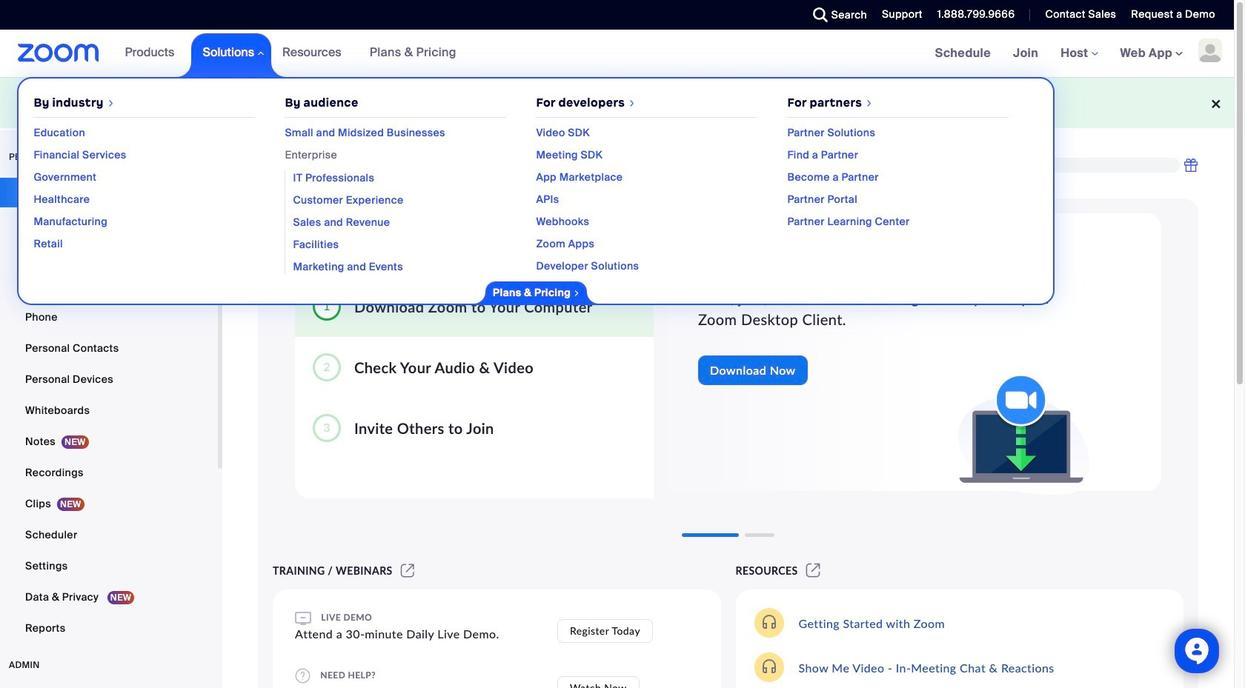 Task type: describe. For each thing, give the bounding box(es) containing it.
meetings navigation
[[925, 30, 1235, 78]]

2 window new image from the left
[[804, 565, 823, 578]]

product information navigation
[[17, 30, 1056, 305]]



Task type: vqa. For each thing, say whether or not it's contained in the screenshot.
window new Icon
yes



Task type: locate. For each thing, give the bounding box(es) containing it.
1 window new image from the left
[[399, 565, 417, 578]]

window new image
[[399, 565, 417, 578], [804, 565, 823, 578]]

0 horizontal spatial window new image
[[399, 565, 417, 578]]

1 horizontal spatial window new image
[[804, 565, 823, 578]]

zoom logo image
[[18, 44, 99, 62]]

footer
[[0, 77, 1235, 128]]

personal menu menu
[[0, 178, 218, 645]]

profile picture image
[[1199, 39, 1223, 62]]

banner
[[0, 30, 1235, 305]]



